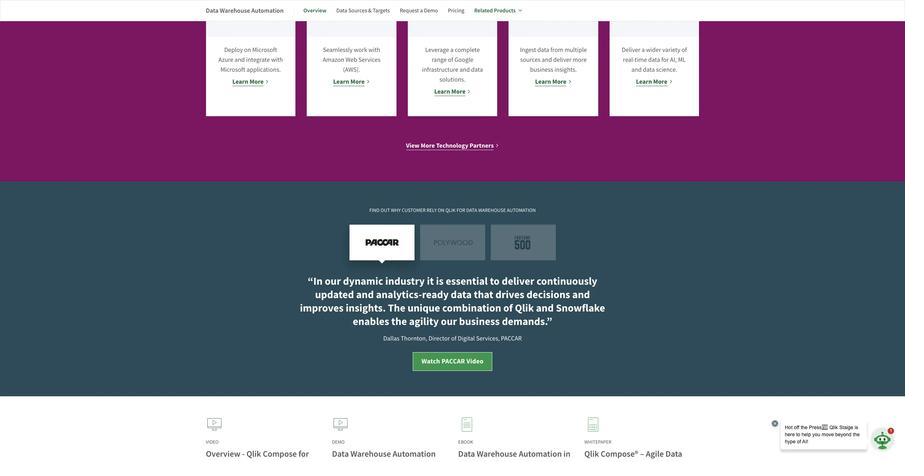 Task type: vqa. For each thing, say whether or not it's contained in the screenshot.


Task type: describe. For each thing, give the bounding box(es) containing it.
of inside leverage a complete range of google infrastructure and data solutions.
[[448, 56, 453, 64]]

deliver inside ingest data from multiple sources and deliver more business insights.
[[553, 56, 572, 64]]

1 horizontal spatial paccar
[[501, 335, 522, 343]]

a for request
[[420, 7, 423, 14]]

azure inside the ebook data warehouse automation in azure for dummies
[[458, 460, 479, 462]]

more for time
[[653, 77, 668, 86]]

deliver
[[622, 46, 640, 54]]

request a demo link
[[400, 2, 438, 19]]

request
[[400, 7, 419, 14]]

data inside "in our dynamic industry it is essential to deliver continuously updated and analytics-ready data that drives decisions and improves insights. the unique combination of qlik and snowflake enables the agility our business demands."
[[451, 288, 472, 302]]

learn for ingest data from multiple sources and deliver more business insights.
[[535, 77, 551, 86]]

related products
[[474, 7, 516, 14]]

work
[[354, 46, 367, 54]]

enables
[[353, 314, 389, 329]]

video overview - qlik compose for data warehouse automation
[[206, 439, 310, 462]]

ai,
[[670, 56, 677, 64]]

leverage
[[425, 46, 449, 54]]

that
[[474, 288, 493, 302]]

whitepaper
[[584, 439, 612, 445]]

deploy
[[224, 46, 243, 54]]

1 vertical spatial paccar
[[442, 357, 465, 366]]

google
[[455, 56, 473, 64]]

fortune 500 logo image
[[491, 225, 556, 260]]

watch paccar video
[[422, 357, 484, 366]]

targets
[[373, 7, 390, 14]]

real-
[[623, 56, 635, 64]]

updated
[[315, 288, 354, 302]]

automation inside the ebook data warehouse automation in azure for dummies
[[519, 448, 562, 460]]

qlik
[[446, 207, 456, 214]]

warehouse inside the ebook data warehouse automation in azure for dummies
[[477, 448, 517, 460]]

deliver a wider variety of real-time data for ai, ml and data science.
[[622, 46, 687, 74]]

seamlessly
[[323, 46, 353, 54]]

data warehouse automation
[[206, 6, 284, 15]]

-
[[242, 448, 245, 460]]

science.
[[656, 66, 677, 74]]

data inside video overview - qlik compose for data warehouse automation
[[206, 460, 223, 462]]

and right decisions
[[572, 288, 590, 302]]

overview inside video overview - qlik compose for data warehouse automation
[[206, 448, 240, 460]]

data inside the ebook data warehouse automation in azure for dummies
[[458, 448, 475, 460]]

request a demo
[[400, 7, 438, 14]]

integrate
[[246, 56, 270, 64]]

decisions
[[527, 288, 570, 302]]

the
[[391, 314, 407, 329]]

of inside deliver a wider variety of real-time data for ai, ml and data science.
[[682, 46, 687, 54]]

to
[[490, 274, 500, 288]]

for inside video overview - qlik compose for data warehouse automation
[[299, 448, 309, 460]]

ebook data warehouse automation in azure for dummies
[[458, 439, 571, 462]]

more inside 'view more technology partners' link
[[421, 141, 435, 150]]

unique
[[408, 301, 440, 315]]

combination
[[442, 301, 501, 315]]

learn for deploy on microsoft azure and integrate with microsoft applications.
[[232, 77, 248, 86]]

learn more for deliver
[[535, 77, 567, 86]]

leverage a complete range of google infrastructure and data solutions.
[[422, 46, 483, 84]]

and inside leverage a complete range of google infrastructure and data solutions.
[[460, 66, 470, 74]]

technology
[[436, 141, 468, 150]]

out
[[381, 207, 390, 214]]

data
[[466, 207, 477, 214]]

with inside deploy on microsoft azure and integrate with microsoft applications.
[[271, 56, 283, 64]]

learn for deliver a wider variety of real-time data for ai, ml and data science.
[[636, 77, 652, 86]]

drives
[[496, 288, 524, 302]]

it
[[427, 274, 434, 288]]

ingest
[[520, 46, 536, 54]]

demands."
[[502, 314, 552, 329]]

thornton,
[[401, 335, 427, 343]]

partners
[[470, 141, 494, 150]]

watch
[[422, 357, 440, 366]]

"in our dynamic industry it is essential to deliver continuously updated and analytics-ready data that drives decisions and improves insights. the unique combination of qlik and snowflake enables the agility our business demands."
[[300, 274, 605, 329]]

related
[[474, 7, 493, 14]]

web
[[346, 56, 357, 64]]

infrastructure
[[422, 66, 458, 74]]

compose®
[[601, 448, 639, 460]]

dallas
[[383, 335, 400, 343]]

google logo image
[[408, 0, 497, 37]]

range
[[432, 56, 447, 64]]

rely
[[427, 207, 437, 214]]

data inside ingest data from multiple sources and deliver more business insights.
[[537, 46, 549, 54]]

and down continuously
[[536, 301, 554, 315]]

improves
[[300, 301, 344, 315]]

more for deliver
[[552, 77, 567, 86]]

warehouse inside the demo data warehouse automation
[[351, 448, 391, 460]]

learn for seamlessly work with amazon web services (aws).
[[333, 77, 349, 86]]

video
[[206, 439, 219, 445]]

view more technology partners
[[406, 141, 494, 150]]

data sources & targets
[[336, 7, 390, 14]]

0 vertical spatial our
[[325, 274, 341, 288]]

learn more for (aws).
[[333, 77, 365, 86]]

ready
[[422, 288, 449, 302]]

find
[[369, 207, 380, 214]]

automation inside the demo data warehouse automation
[[393, 448, 436, 460]]

dynamic
[[343, 274, 383, 288]]

learn more for with
[[232, 77, 264, 86]]

watch paccar video link
[[413, 352, 492, 371]]

sources
[[348, 7, 367, 14]]

services
[[359, 56, 381, 64]]

on
[[438, 207, 445, 214]]

variety
[[662, 46, 681, 54]]

and inside ingest data from multiple sources and deliver more business insights.
[[542, 56, 552, 64]]

microsoft logo image
[[206, 0, 296, 37]]

data inside the demo data warehouse automation
[[332, 448, 349, 460]]

paccar logo - selected image
[[349, 225, 414, 260]]

amazon
[[323, 56, 344, 64]]

pricing
[[448, 7, 464, 14]]

warehouse
[[478, 207, 506, 214]]

–
[[640, 448, 644, 460]]

wider
[[646, 46, 661, 54]]



Task type: locate. For each thing, give the bounding box(es) containing it.
1 horizontal spatial overview
[[303, 7, 326, 14]]

1 horizontal spatial with
[[369, 46, 380, 54]]

learn more down ingest data from multiple sources and deliver more business insights.
[[535, 77, 567, 86]]

automation
[[507, 207, 536, 214]]

1 horizontal spatial our
[[441, 314, 457, 329]]

0 horizontal spatial microsoft
[[221, 66, 245, 74]]

more for with
[[250, 77, 264, 86]]

1 horizontal spatial microsoft
[[252, 46, 277, 54]]

0 vertical spatial deliver
[[553, 56, 572, 64]]

1 vertical spatial our
[[441, 314, 457, 329]]

data inside whitepaper qlik compose® – agile data warehousing
[[666, 448, 682, 460]]

0 vertical spatial paccar
[[501, 335, 522, 343]]

for inside the ebook data warehouse automation in azure for dummies
[[480, 460, 491, 462]]

data left that
[[451, 288, 472, 302]]

qlik inside "in our dynamic industry it is essential to deliver continuously updated and analytics-ready data that drives decisions and improves insights. the unique combination of qlik and snowflake enables the agility our business demands."
[[515, 301, 534, 315]]

and inside deliver a wider variety of real-time data for ai, ml and data science.
[[632, 66, 642, 74]]

a inside leverage a complete range of google infrastructure and data solutions.
[[450, 46, 454, 54]]

of right that
[[503, 301, 513, 315]]

0 horizontal spatial deliver
[[502, 274, 535, 288]]

seamlessly work with amazon web services (aws).
[[323, 46, 381, 74]]

microsoft down the deploy
[[221, 66, 245, 74]]

0 horizontal spatial overview
[[206, 448, 240, 460]]

for left dummies
[[480, 460, 491, 462]]

our right "in
[[325, 274, 341, 288]]

ml
[[678, 56, 686, 64]]

a for leverage
[[450, 46, 454, 54]]

from
[[551, 46, 563, 54]]

multiple
[[565, 46, 587, 54]]

data down 'time'
[[643, 66, 655, 74]]

on
[[244, 46, 251, 54]]

learn more for infrastructure
[[434, 87, 466, 96]]

data
[[206, 6, 218, 15], [336, 7, 347, 14], [332, 448, 349, 460], [458, 448, 475, 460], [666, 448, 682, 460], [206, 460, 223, 462]]

for inside deliver a wider variety of real-time data for ai, ml and data science.
[[661, 56, 669, 64]]

and down "from"
[[542, 56, 552, 64]]

dummies
[[493, 460, 527, 462]]

automation inside video overview - qlik compose for data warehouse automation
[[267, 460, 310, 462]]

2 horizontal spatial qlik
[[584, 448, 599, 460]]

warehouse inside video overview - qlik compose for data warehouse automation
[[224, 460, 265, 462]]

learn for leverage a complete range of google infrastructure and data solutions.
[[434, 87, 450, 96]]

with inside seamlessly work with amazon web services (aws).
[[369, 46, 380, 54]]

databricks logo image
[[610, 0, 699, 37]]

insights.
[[555, 66, 577, 74], [346, 301, 386, 315]]

for left ai,
[[661, 56, 669, 64]]

a inside deliver a wider variety of real-time data for ai, ml and data science.
[[642, 46, 645, 54]]

and down google
[[460, 66, 470, 74]]

a for deliver
[[642, 46, 645, 54]]

0 horizontal spatial azure
[[219, 56, 233, 64]]

compose
[[263, 448, 297, 460]]

more right view
[[421, 141, 435, 150]]

1 horizontal spatial insights.
[[555, 66, 577, 74]]

business
[[530, 66, 553, 74], [459, 314, 500, 329]]

azure down ebook
[[458, 460, 479, 462]]

deliver down "from"
[[553, 56, 572, 64]]

more down ingest data from multiple sources and deliver more business insights.
[[552, 77, 567, 86]]

learn more for time
[[636, 77, 668, 86]]

poly-wood logo image
[[420, 225, 485, 260]]

essential
[[446, 274, 488, 288]]

for right compose
[[299, 448, 309, 460]]

dallas thornton, director of digital services, paccar
[[383, 335, 522, 343]]

of
[[682, 46, 687, 54], [448, 56, 453, 64], [503, 301, 513, 315], [451, 335, 457, 343]]

learn more down science.
[[636, 77, 668, 86]]

business down the sources
[[530, 66, 553, 74]]

insights. down dynamic at the left bottom
[[346, 301, 386, 315]]

business up services, at bottom right
[[459, 314, 500, 329]]

snowflake logo image
[[509, 0, 598, 37]]

of inside "in our dynamic industry it is essential to deliver continuously updated and analytics-ready data that drives decisions and improves insights. the unique combination of qlik and snowflake enables the agility our business demands."
[[503, 301, 513, 315]]

for
[[661, 56, 669, 64], [299, 448, 309, 460], [480, 460, 491, 462]]

quotes carousel region
[[0, 225, 905, 371]]

solutions.
[[440, 76, 466, 84]]

0 vertical spatial business
[[530, 66, 553, 74]]

data warehouse automation menu bar
[[206, 2, 532, 19]]

and down the deploy
[[235, 56, 245, 64]]

2 horizontal spatial a
[[642, 46, 645, 54]]

with
[[369, 46, 380, 54], [271, 56, 283, 64]]

learn down (aws).
[[333, 77, 349, 86]]

learn down deploy on microsoft azure and integrate with microsoft applications.
[[232, 77, 248, 86]]

related products link
[[474, 2, 522, 19]]

a left demo
[[420, 7, 423, 14]]

complete
[[455, 46, 480, 54]]

and up enables
[[356, 288, 374, 302]]

aws logo image
[[307, 0, 396, 37]]

0 horizontal spatial a
[[420, 7, 423, 14]]

the
[[388, 301, 405, 315]]

0 vertical spatial azure
[[219, 56, 233, 64]]

and inside deploy on microsoft azure and integrate with microsoft applications.
[[235, 56, 245, 64]]

1 vertical spatial azure
[[458, 460, 479, 462]]

1 horizontal spatial deliver
[[553, 56, 572, 64]]

products
[[494, 7, 516, 14]]

with up applications.
[[271, 56, 283, 64]]

ebook
[[458, 439, 473, 445]]

services,
[[476, 335, 500, 343]]

microsoft up integrate
[[252, 46, 277, 54]]

of left digital
[[451, 335, 457, 343]]

azure
[[219, 56, 233, 64], [458, 460, 479, 462]]

insights. inside "in our dynamic industry it is essential to deliver continuously updated and analytics-ready data that drives decisions and improves insights. the unique combination of qlik and snowflake enables the agility our business demands."
[[346, 301, 386, 315]]

business inside ingest data from multiple sources and deliver more business insights.
[[530, 66, 553, 74]]

1 horizontal spatial business
[[530, 66, 553, 74]]

industry
[[385, 274, 425, 288]]

pricing link
[[448, 2, 464, 19]]

deliver inside "in our dynamic industry it is essential to deliver continuously updated and analytics-ready data that drives decisions and improves insights. the unique combination of qlik and snowflake enables the agility our business demands."
[[502, 274, 535, 288]]

agile
[[646, 448, 664, 460]]

overview link
[[303, 2, 326, 19]]

deploy on microsoft azure and integrate with microsoft applications.
[[219, 46, 283, 74]]

our up dallas thornton, director of digital services, paccar
[[441, 314, 457, 329]]

0 horizontal spatial business
[[459, 314, 500, 329]]

insights. inside ingest data from multiple sources and deliver more business insights.
[[555, 66, 577, 74]]

automation inside menu bar
[[251, 6, 284, 15]]

view more technology partners link
[[406, 141, 499, 151]]

learn
[[232, 77, 248, 86], [333, 77, 349, 86], [535, 77, 551, 86], [636, 77, 652, 86], [434, 87, 450, 96]]

warehousing
[[584, 460, 632, 462]]

our
[[325, 274, 341, 288], [441, 314, 457, 329]]

demo
[[424, 7, 438, 14]]

learn down solutions.
[[434, 87, 450, 96]]

deliver right to
[[502, 274, 535, 288]]

is
[[436, 274, 444, 288]]

1 vertical spatial for
[[299, 448, 309, 460]]

sources
[[520, 56, 541, 64]]

1 vertical spatial with
[[271, 56, 283, 64]]

"in
[[308, 274, 323, 288]]

of up ml
[[682, 46, 687, 54]]

a right leverage
[[450, 46, 454, 54]]

digital
[[458, 335, 475, 343]]

more
[[573, 56, 587, 64]]

more for (aws).
[[351, 77, 365, 86]]

data inside leverage a complete range of google infrastructure and data solutions.
[[471, 66, 483, 74]]

customer
[[402, 207, 426, 214]]

(aws).
[[343, 66, 360, 74]]

1 vertical spatial deliver
[[502, 274, 535, 288]]

why
[[391, 207, 401, 214]]

1 vertical spatial business
[[459, 314, 500, 329]]

0 vertical spatial overview
[[303, 7, 326, 14]]

0 horizontal spatial paccar
[[442, 357, 465, 366]]

learn more
[[232, 77, 264, 86], [333, 77, 365, 86], [535, 77, 567, 86], [636, 77, 668, 86], [434, 87, 466, 96]]

overview
[[303, 7, 326, 14], [206, 448, 240, 460]]

business inside "in our dynamic industry it is essential to deliver continuously updated and analytics-ready data that drives decisions and improves insights. the unique combination of qlik and snowflake enables the agility our business demands."
[[459, 314, 500, 329]]

0 horizontal spatial our
[[325, 274, 341, 288]]

1 vertical spatial insights.
[[346, 301, 386, 315]]

0 vertical spatial insights.
[[555, 66, 577, 74]]

1 vertical spatial overview
[[206, 448, 240, 460]]

video
[[467, 357, 484, 366]]

and down 'time'
[[632, 66, 642, 74]]

insights. down more
[[555, 66, 577, 74]]

0 horizontal spatial for
[[299, 448, 309, 460]]

0 vertical spatial microsoft
[[252, 46, 277, 54]]

whitepaper qlik compose® – agile data warehousing
[[584, 439, 682, 462]]

qlik inside video overview - qlik compose for data warehouse automation
[[247, 448, 261, 460]]

carousel controls region
[[206, 225, 699, 260]]

0 vertical spatial for
[[661, 56, 669, 64]]

a inside request a demo link
[[420, 7, 423, 14]]

ingest data from multiple sources and deliver more business insights.
[[520, 46, 587, 74]]

overview inside the data warehouse automation menu bar
[[303, 7, 326, 14]]

learn down ingest data from multiple sources and deliver more business insights.
[[535, 77, 551, 86]]

learn down 'time'
[[636, 77, 652, 86]]

learn more down (aws).
[[333, 77, 365, 86]]

2 vertical spatial for
[[480, 460, 491, 462]]

warehouse inside menu bar
[[220, 6, 250, 15]]

data down 'wider'
[[648, 56, 660, 64]]

1 horizontal spatial qlik
[[515, 301, 534, 315]]

for
[[457, 207, 465, 214]]

0 horizontal spatial qlik
[[247, 448, 261, 460]]

1 horizontal spatial for
[[480, 460, 491, 462]]

learn more down solutions.
[[434, 87, 466, 96]]

more down science.
[[653, 77, 668, 86]]

applications.
[[247, 66, 281, 74]]

demo data warehouse automation
[[332, 439, 436, 460]]

1 vertical spatial microsoft
[[221, 66, 245, 74]]

in
[[564, 448, 571, 460]]

0 horizontal spatial insights.
[[346, 301, 386, 315]]

azure down the deploy
[[219, 56, 233, 64]]

more for infrastructure
[[451, 87, 466, 96]]

paccar left video
[[442, 357, 465, 366]]

qlik inside whitepaper qlik compose® – agile data warehousing
[[584, 448, 599, 460]]

automation
[[251, 6, 284, 15], [393, 448, 436, 460], [519, 448, 562, 460], [267, 460, 310, 462]]

&
[[368, 7, 372, 14]]

1 horizontal spatial azure
[[458, 460, 479, 462]]

a up 'time'
[[642, 46, 645, 54]]

more down applications.
[[250, 77, 264, 86]]

learn more down applications.
[[232, 77, 264, 86]]

0 horizontal spatial with
[[271, 56, 283, 64]]

more down solutions.
[[451, 87, 466, 96]]

data left "from"
[[537, 46, 549, 54]]

more down (aws).
[[351, 77, 365, 86]]

more
[[250, 77, 264, 86], [351, 77, 365, 86], [552, 77, 567, 86], [653, 77, 668, 86], [451, 87, 466, 96], [421, 141, 435, 150]]

data sources & targets link
[[336, 2, 390, 19]]

2 horizontal spatial for
[[661, 56, 669, 64]]

1 horizontal spatial a
[[450, 46, 454, 54]]

data down google
[[471, 66, 483, 74]]

demo
[[332, 439, 345, 445]]

continuously
[[537, 274, 597, 288]]

of right range
[[448, 56, 453, 64]]

azure inside deploy on microsoft azure and integrate with microsoft applications.
[[219, 56, 233, 64]]

with up the services
[[369, 46, 380, 54]]

paccar down demands."
[[501, 335, 522, 343]]

0 vertical spatial with
[[369, 46, 380, 54]]

agility
[[409, 314, 439, 329]]



